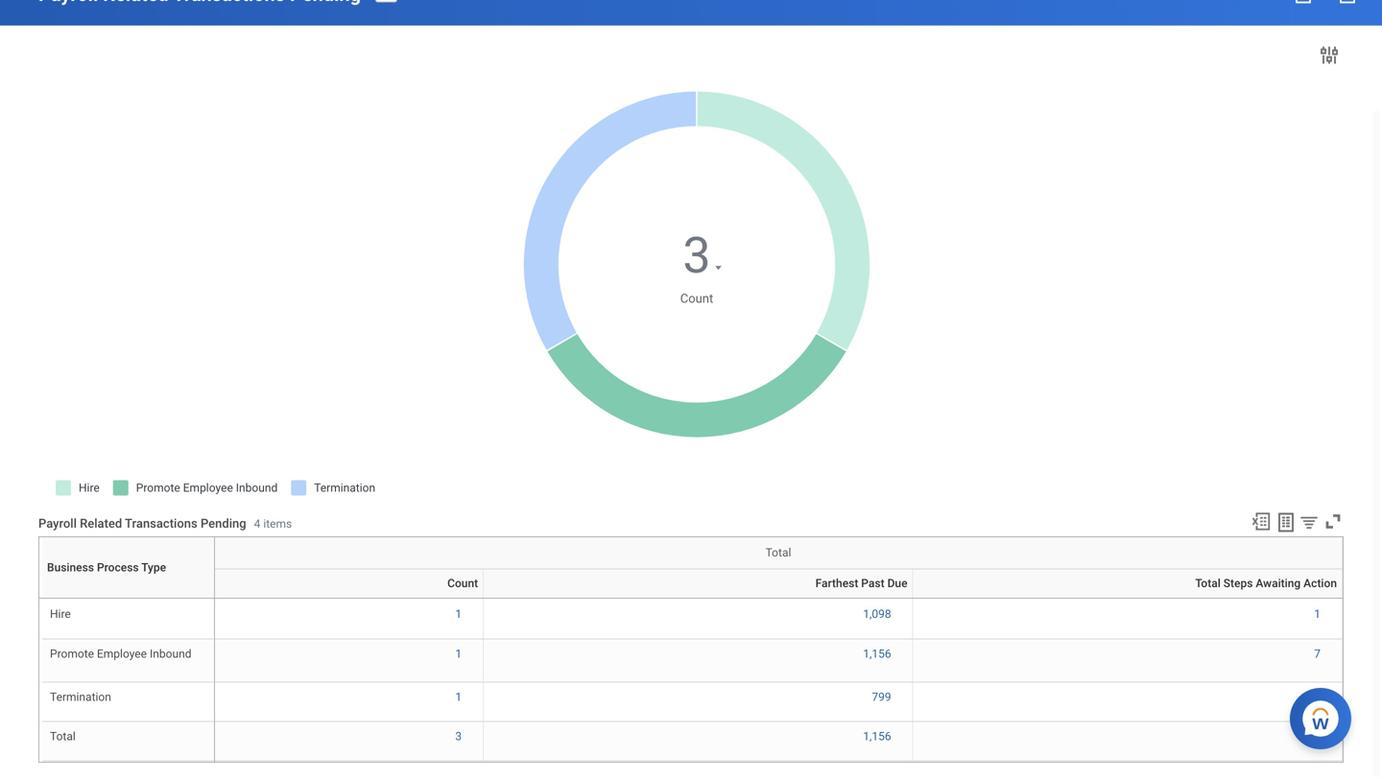 Task type: vqa. For each thing, say whether or not it's contained in the screenshot.
3rd $0.2M button
no



Task type: describe. For each thing, give the bounding box(es) containing it.
items
[[263, 517, 292, 531]]

row element containing business process type
[[41, 537, 218, 598]]

inbound
[[150, 647, 191, 661]]

export to excel image for export to worksheets "image"
[[1251, 511, 1272, 532]]

promote employee inbound element
[[50, 643, 191, 661]]

promote
[[50, 647, 94, 661]]

payroll
[[38, 516, 77, 531]]

1 for 799
[[455, 690, 462, 704]]

0 horizontal spatial 3 button
[[455, 729, 465, 744]]

0 horizontal spatial farthest
[[695, 598, 699, 599]]

1 button for 1,156
[[455, 646, 465, 662]]

3 main content
[[0, 0, 1382, 780]]

0 vertical spatial business process type
[[47, 561, 166, 574]]

toolbar inside 3 main content
[[1242, 511, 1344, 536]]

0 vertical spatial farthest
[[816, 577, 858, 590]]

1 button for 1,098
[[455, 606, 465, 622]]

1,156 for 1
[[863, 647, 891, 661]]

3 - from the left
[[1123, 598, 1123, 599]]

total steps awaiting action
[[1195, 577, 1337, 590]]

1 vertical spatial business process type
[[123, 598, 133, 599]]

9 button
[[1314, 729, 1324, 744]]

0 horizontal spatial type
[[131, 598, 133, 599]]

1 - from the left
[[348, 598, 348, 599]]

total - count total - farthest past due total - total steps awaiting action
[[346, 598, 1135, 599]]

hire
[[50, 607, 71, 621]]

export to excel image for view printable version (pdf) "icon"
[[1290, 0, 1313, 5]]

workday assistant region
[[1290, 681, 1359, 750]]

payroll related transactions pending 4 items
[[38, 516, 292, 531]]

total - count button
[[346, 598, 352, 599]]

1 for 1,098
[[455, 607, 462, 621]]

0 horizontal spatial steps
[[1126, 598, 1128, 599]]

1 horizontal spatial awaiting
[[1256, 577, 1301, 590]]

export to worksheets image
[[1275, 511, 1298, 534]]

0 vertical spatial count
[[680, 291, 713, 306]]

select to filter grid data image
[[1299, 512, 1320, 532]]

2 vertical spatial count
[[349, 598, 351, 599]]

configure and view chart data image
[[1318, 44, 1341, 67]]

1 vertical spatial past
[[699, 598, 701, 599]]

view printable version (pdf) image
[[1336, 0, 1359, 5]]

1 for 1,156
[[455, 647, 462, 661]]

total - farthest past due button
[[692, 598, 704, 599]]

1 horizontal spatial due
[[887, 577, 908, 590]]

1,098 button
[[863, 606, 894, 622]]

0 vertical spatial process
[[97, 561, 139, 574]]



Task type: locate. For each thing, give the bounding box(es) containing it.
export to excel image left view printable version (pdf) "icon"
[[1290, 0, 1313, 5]]

1,098
[[863, 607, 891, 621]]

0 horizontal spatial export to excel image
[[1251, 511, 1272, 532]]

0 horizontal spatial count
[[349, 598, 351, 599]]

business down 'payroll'
[[47, 561, 94, 574]]

2 - from the left
[[695, 598, 695, 599]]

1 horizontal spatial export to excel image
[[1290, 0, 1313, 5]]

0 vertical spatial steps
[[1224, 577, 1253, 590]]

export to excel image
[[1290, 0, 1313, 5], [1251, 511, 1272, 532]]

type
[[141, 561, 166, 574], [131, 598, 133, 599]]

799 button
[[872, 689, 894, 705]]

0 vertical spatial 3 button
[[683, 222, 714, 289]]

0 horizontal spatial due
[[701, 598, 703, 599]]

2 1,156 button from the top
[[863, 729, 894, 744]]

0 vertical spatial awaiting
[[1256, 577, 1301, 590]]

3 button
[[683, 222, 714, 289], [455, 729, 465, 744]]

toolbar
[[1242, 511, 1344, 536]]

1,156 down 1,098 button
[[863, 647, 891, 661]]

1,156
[[863, 647, 891, 661], [863, 730, 891, 743]]

1 horizontal spatial business
[[123, 598, 127, 599]]

1 vertical spatial count
[[447, 577, 478, 590]]

3
[[683, 227, 711, 285], [455, 730, 462, 743]]

2 horizontal spatial count
[[680, 291, 713, 306]]

1,156 down 799
[[863, 730, 891, 743]]

row element up business process type button
[[41, 537, 218, 598]]

799
[[872, 690, 891, 704]]

business process type
[[47, 561, 166, 574], [123, 598, 133, 599]]

3 for the left 3 button
[[455, 730, 462, 743]]

termination element
[[50, 687, 111, 704]]

termination
[[50, 690, 111, 704]]

type up promote employee inbound element
[[131, 598, 133, 599]]

1 button
[[455, 606, 465, 622], [1314, 606, 1324, 622], [455, 646, 465, 662], [455, 689, 465, 705], [1314, 689, 1324, 705]]

employee
[[97, 647, 147, 661]]

0 horizontal spatial business
[[47, 561, 94, 574]]

row element
[[41, 537, 218, 598], [215, 569, 1342, 598]]

1
[[455, 607, 462, 621], [1314, 607, 1321, 621], [455, 647, 462, 661], [455, 690, 462, 704], [1314, 690, 1321, 704]]

1,156 for 3
[[863, 730, 891, 743]]

export to excel image left export to worksheets "image"
[[1251, 511, 1272, 532]]

1,156 button
[[863, 646, 894, 662], [863, 729, 894, 744]]

2 horizontal spatial -
[[1123, 598, 1123, 599]]

1 1,156 from the top
[[863, 647, 891, 661]]

3 for rightmost 3 button
[[683, 227, 711, 285]]

0 vertical spatial 1,156 button
[[863, 646, 894, 662]]

fullscreen image
[[1323, 511, 1344, 532]]

action
[[1304, 577, 1337, 590], [1132, 598, 1135, 599]]

total element
[[50, 726, 76, 743]]

1 vertical spatial process
[[127, 598, 130, 599]]

7 button
[[1314, 646, 1324, 662]]

promote employee inbound
[[50, 647, 191, 661]]

process up promote employee inbound element
[[127, 598, 130, 599]]

4
[[254, 517, 260, 531]]

-
[[348, 598, 348, 599], [695, 598, 695, 599], [1123, 598, 1123, 599]]

1 horizontal spatial count
[[447, 577, 478, 590]]

0 vertical spatial type
[[141, 561, 166, 574]]

farthest
[[816, 577, 858, 590], [695, 598, 699, 599]]

steps
[[1224, 577, 1253, 590], [1126, 598, 1128, 599]]

transactions
[[125, 516, 197, 531]]

1 vertical spatial farthest
[[695, 598, 699, 599]]

past
[[861, 577, 885, 590], [699, 598, 701, 599]]

due
[[887, 577, 908, 590], [701, 598, 703, 599]]

1 horizontal spatial 3
[[683, 227, 711, 285]]

0 horizontal spatial 3
[[455, 730, 462, 743]]

1 vertical spatial 3
[[455, 730, 462, 743]]

1 vertical spatial type
[[131, 598, 133, 599]]

0 horizontal spatial -
[[348, 598, 348, 599]]

2 1,156 from the top
[[863, 730, 891, 743]]

1 vertical spatial awaiting
[[1128, 598, 1132, 599]]

0 vertical spatial due
[[887, 577, 908, 590]]

row element up total - count total - farthest past due total - total steps awaiting action
[[215, 569, 1342, 598]]

0 vertical spatial past
[[861, 577, 885, 590]]

0 vertical spatial business
[[47, 561, 94, 574]]

1 vertical spatial 1,156
[[863, 730, 891, 743]]

9
[[1314, 730, 1321, 743]]

0 horizontal spatial action
[[1132, 598, 1135, 599]]

business process type up promote employee inbound element
[[123, 598, 133, 599]]

1 vertical spatial action
[[1132, 598, 1135, 599]]

1 horizontal spatial action
[[1304, 577, 1337, 590]]

1 vertical spatial export to excel image
[[1251, 511, 1272, 532]]

business process type up business process type button
[[47, 561, 166, 574]]

0 vertical spatial action
[[1304, 577, 1337, 590]]

0 horizontal spatial awaiting
[[1128, 598, 1132, 599]]

1,156 button down 799
[[863, 729, 894, 744]]

0 horizontal spatial past
[[699, 598, 701, 599]]

business process type button
[[123, 598, 133, 599]]

1 vertical spatial 1,156 button
[[863, 729, 894, 744]]

business up promote employee inbound element
[[123, 598, 127, 599]]

0 vertical spatial 3
[[683, 227, 711, 285]]

process up business process type button
[[97, 561, 139, 574]]

awaiting
[[1256, 577, 1301, 590], [1128, 598, 1132, 599]]

related
[[80, 516, 122, 531]]

1 vertical spatial due
[[701, 598, 703, 599]]

1 horizontal spatial past
[[861, 577, 885, 590]]

business
[[47, 561, 94, 574], [123, 598, 127, 599]]

7
[[1314, 647, 1321, 661]]

1 vertical spatial 3 button
[[455, 729, 465, 744]]

count
[[680, 291, 713, 306], [447, 577, 478, 590], [349, 598, 351, 599]]

1 horizontal spatial farthest
[[816, 577, 858, 590]]

1 vertical spatial steps
[[1126, 598, 1128, 599]]

1,156 button for 1
[[863, 646, 894, 662]]

farthest past due
[[816, 577, 908, 590]]

1,156 button for 3
[[863, 729, 894, 744]]

1 1,156 button from the top
[[863, 646, 894, 662]]

total
[[766, 546, 791, 560], [1195, 577, 1221, 590], [346, 598, 348, 599], [692, 598, 695, 599], [1120, 598, 1122, 599], [1123, 598, 1125, 599], [50, 730, 76, 743]]

1,156 button down 1,098 button
[[863, 646, 894, 662]]

1 horizontal spatial 3 button
[[683, 222, 714, 289]]

0 vertical spatial export to excel image
[[1290, 0, 1313, 5]]

row element containing count
[[215, 569, 1342, 598]]

1 horizontal spatial steps
[[1224, 577, 1253, 590]]

1 vertical spatial business
[[123, 598, 127, 599]]

total - total steps awaiting action column header
[[913, 598, 1342, 600]]

process
[[97, 561, 139, 574], [127, 598, 130, 599]]

1 horizontal spatial -
[[695, 598, 695, 599]]

0 vertical spatial 1,156
[[863, 647, 891, 661]]

1 button for 799
[[455, 689, 465, 705]]

hire element
[[50, 604, 71, 621]]

type down transactions
[[141, 561, 166, 574]]

1 horizontal spatial type
[[141, 561, 166, 574]]

pending
[[201, 516, 246, 531]]



